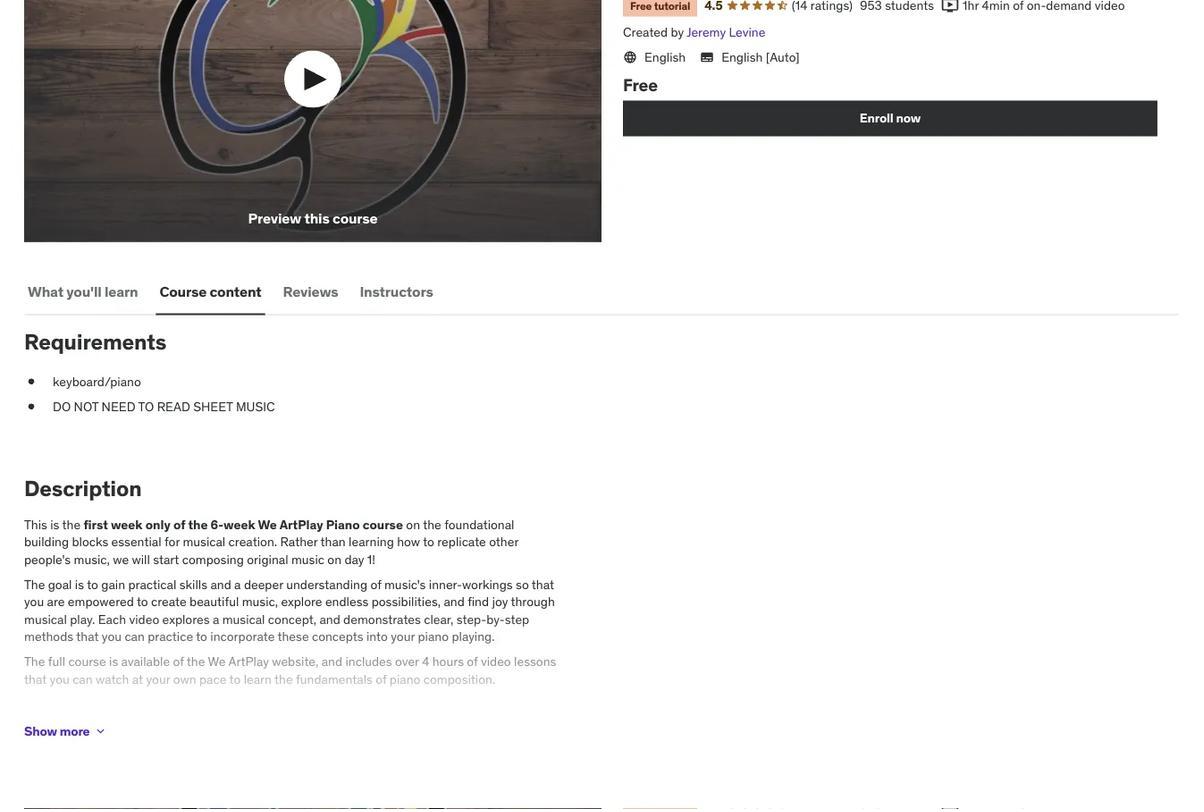 Task type: locate. For each thing, give the bounding box(es) containing it.
and up fundamentals
[[322, 654, 343, 670]]

you down full
[[50, 671, 70, 687]]

musical up composing
[[183, 534, 226, 550]]

explores
[[162, 611, 210, 628]]

2 vertical spatial you
[[50, 671, 70, 687]]

1 horizontal spatial is
[[75, 576, 84, 592]]

the down website, at the left bottom of the page
[[275, 671, 293, 687]]

course right full
[[68, 654, 106, 670]]

a down beautiful
[[213, 611, 219, 628]]

musical
[[183, 534, 226, 550], [24, 611, 67, 628], [222, 611, 265, 628]]

deeper
[[244, 576, 283, 592]]

learn right pace
[[244, 671, 272, 687]]

1 horizontal spatial can
[[125, 629, 145, 645]]

2 vertical spatial course
[[68, 654, 106, 670]]

of down 1!
[[371, 576, 382, 592]]

xsmall image for do not need to read sheet music
[[24, 398, 38, 415]]

hours
[[433, 654, 464, 670]]

the left full
[[24, 654, 45, 670]]

0 vertical spatial video
[[129, 611, 159, 628]]

we
[[258, 517, 277, 533], [208, 654, 226, 670]]

available
[[121, 654, 170, 670]]

practical
[[128, 576, 176, 592]]

1 vertical spatial on
[[328, 552, 342, 568]]

concepts
[[312, 629, 364, 645]]

preview this course button
[[24, 0, 602, 242]]

composing
[[182, 552, 244, 568]]

your right at
[[146, 671, 170, 687]]

0 vertical spatial a
[[234, 576, 241, 592]]

0 vertical spatial is
[[50, 517, 59, 533]]

the up replicate
[[423, 517, 442, 533]]

is
[[50, 517, 59, 533], [75, 576, 84, 592], [109, 654, 118, 670]]

what
[[28, 282, 63, 301]]

2 horizontal spatial that
[[532, 576, 555, 592]]

over
[[395, 654, 419, 670]]

we up pace
[[208, 654, 226, 670]]

xsmall image left do
[[24, 398, 38, 415]]

to inside "on the foundational building blocks essential for musical creation. rather than learning how to replicate other people's music, we will start composing original music on day 1!"
[[423, 534, 435, 550]]

explore
[[281, 594, 322, 610]]

goal
[[48, 576, 72, 592]]

is right goal
[[75, 576, 84, 592]]

1 horizontal spatial music,
[[242, 594, 278, 610]]

music, down blocks
[[74, 552, 110, 568]]

we inside "the goal is to gain practical skills and a deeper understanding of music's inner-workings so that you are empowered to create beautiful music, explore endless possibilities, and find joy through musical play. each video explores a musical concept, and demonstrates clear, step-by-step methods that you can practice to incorporate these concepts into your piano playing. the full course is available of the we artplay website, and includes over 4 hours of video lessons that you can watch at your own pace to learn the fundamentals of piano composition."
[[208, 654, 226, 670]]

0 vertical spatial piano
[[418, 629, 449, 645]]

1 horizontal spatial english
[[722, 49, 763, 65]]

xsmall image inside show more button
[[93, 725, 108, 739]]

0 vertical spatial we
[[258, 517, 277, 533]]

video down create
[[129, 611, 159, 628]]

0 horizontal spatial video
[[129, 611, 159, 628]]

0 vertical spatial can
[[125, 629, 145, 645]]

practice
[[148, 629, 193, 645]]

0 vertical spatial xsmall image
[[24, 373, 38, 391]]

1 horizontal spatial on
[[406, 517, 420, 533]]

english [auto]
[[722, 49, 800, 65]]

artplay up rather
[[280, 517, 323, 533]]

xsmall image
[[24, 373, 38, 391], [24, 398, 38, 415], [93, 725, 108, 739]]

0 vertical spatial on
[[406, 517, 420, 533]]

replicate
[[438, 534, 486, 550]]

the inside "on the foundational building blocks essential for musical creation. rather than learning how to replicate other people's music, we will start composing original music on day 1!"
[[423, 517, 442, 533]]

0 vertical spatial you
[[24, 594, 44, 610]]

xsmall image left keyboard/piano
[[24, 373, 38, 391]]

1 vertical spatial you
[[102, 629, 122, 645]]

1 horizontal spatial learn
[[244, 671, 272, 687]]

you down each
[[102, 629, 122, 645]]

english
[[645, 49, 686, 65], [722, 49, 763, 65]]

course right this
[[333, 209, 378, 228]]

music's
[[385, 576, 426, 592]]

created
[[623, 24, 668, 40]]

of
[[173, 517, 185, 533], [371, 576, 382, 592], [173, 654, 184, 670], [467, 654, 478, 670], [376, 671, 387, 687]]

own
[[173, 671, 196, 687]]

0 horizontal spatial music,
[[74, 552, 110, 568]]

2 vertical spatial that
[[24, 671, 47, 687]]

foundational
[[445, 517, 515, 533]]

music, down deeper
[[242, 594, 278, 610]]

2 english from the left
[[722, 49, 763, 65]]

music, inside "the goal is to gain practical skills and a deeper understanding of music's inner-workings so that you are empowered to create beautiful music, explore endless possibilities, and find joy through musical play. each video explores a musical concept, and demonstrates clear, step-by-step methods that you can practice to incorporate these concepts into your piano playing. the full course is available of the we artplay website, and includes over 4 hours of video lessons that you can watch at your own pace to learn the fundamentals of piano composition."
[[242, 594, 278, 610]]

find
[[468, 594, 489, 610]]

1 vertical spatial a
[[213, 611, 219, 628]]

2 vertical spatial xsmall image
[[93, 725, 108, 739]]

learn right you'll
[[105, 282, 138, 301]]

piano
[[418, 629, 449, 645], [390, 671, 421, 687]]

need
[[102, 398, 136, 414]]

closed captions image
[[700, 50, 715, 64]]

1 horizontal spatial you
[[50, 671, 70, 687]]

video down playing. in the bottom of the page
[[481, 654, 511, 670]]

a left deeper
[[234, 576, 241, 592]]

0 horizontal spatial a
[[213, 611, 219, 628]]

day
[[345, 552, 364, 568]]

to right how
[[423, 534, 435, 550]]

1 vertical spatial learn
[[244, 671, 272, 687]]

2 horizontal spatial is
[[109, 654, 118, 670]]

2 vertical spatial is
[[109, 654, 118, 670]]

0 horizontal spatial you
[[24, 594, 44, 610]]

1 horizontal spatial week
[[224, 517, 255, 533]]

can up available
[[125, 629, 145, 645]]

you left are
[[24, 594, 44, 610]]

0 horizontal spatial can
[[73, 671, 93, 687]]

and up concepts
[[320, 611, 341, 628]]

1 horizontal spatial your
[[391, 629, 415, 645]]

by
[[671, 24, 684, 40]]

1 vertical spatial music,
[[242, 594, 278, 610]]

0 vertical spatial music,
[[74, 552, 110, 568]]

1 vertical spatial your
[[146, 671, 170, 687]]

incorporate
[[210, 629, 275, 645]]

0 vertical spatial course
[[333, 209, 378, 228]]

artplay inside "the goal is to gain practical skills and a deeper understanding of music's inner-workings so that you are empowered to create beautiful music, explore endless possibilities, and find joy through musical play. each video explores a musical concept, and demonstrates clear, step-by-step methods that you can practice to incorporate these concepts into your piano playing. the full course is available of the we artplay website, and includes over 4 hours of video lessons that you can watch at your own pace to learn the fundamentals of piano composition."
[[229, 654, 269, 670]]

1!
[[367, 552, 376, 568]]

0 horizontal spatial we
[[208, 654, 226, 670]]

to down practical
[[137, 594, 148, 610]]

music
[[291, 552, 325, 568]]

1 vertical spatial xsmall image
[[24, 398, 38, 415]]

to up empowered at the bottom left
[[87, 576, 98, 592]]

of up for
[[173, 517, 185, 533]]

your
[[391, 629, 415, 645], [146, 671, 170, 687]]

we
[[113, 552, 129, 568]]

the up own
[[187, 654, 205, 670]]

keyboard/piano
[[53, 374, 141, 390]]

can left the watch
[[73, 671, 93, 687]]

1 vertical spatial that
[[76, 629, 99, 645]]

week up essential
[[111, 517, 143, 533]]

the left 6-
[[188, 517, 208, 533]]

artplay down incorporate
[[229, 654, 269, 670]]

your up over
[[391, 629, 415, 645]]

0 horizontal spatial learn
[[105, 282, 138, 301]]

0 horizontal spatial english
[[645, 49, 686, 65]]

to
[[423, 534, 435, 550], [87, 576, 98, 592], [137, 594, 148, 610], [196, 629, 207, 645], [229, 671, 241, 687]]

requirements
[[24, 329, 166, 355]]

0 horizontal spatial artplay
[[229, 654, 269, 670]]

preview this course
[[248, 209, 378, 228]]

1 english from the left
[[645, 49, 686, 65]]

by-
[[487, 611, 505, 628]]

that
[[532, 576, 555, 592], [76, 629, 99, 645], [24, 671, 47, 687]]

of down the "includes"
[[376, 671, 387, 687]]

created by jeremy levine
[[623, 24, 766, 40]]

is right this
[[50, 517, 59, 533]]

enroll now
[[860, 110, 921, 126]]

we up the creation.
[[258, 517, 277, 533]]

that down play.
[[76, 629, 99, 645]]

to
[[138, 398, 154, 414]]

0 horizontal spatial on
[[328, 552, 342, 568]]

piano down clear, on the bottom of the page
[[418, 629, 449, 645]]

enroll
[[860, 110, 894, 126]]

artplay
[[280, 517, 323, 533], [229, 654, 269, 670]]

1 horizontal spatial artplay
[[280, 517, 323, 533]]

0 horizontal spatial that
[[24, 671, 47, 687]]

concept,
[[268, 611, 317, 628]]

building
[[24, 534, 69, 550]]

1 vertical spatial can
[[73, 671, 93, 687]]

0 vertical spatial that
[[532, 576, 555, 592]]

english down levine
[[722, 49, 763, 65]]

joy
[[492, 594, 508, 610]]

the left goal
[[24, 576, 45, 592]]

this is the first week only of the 6-week we artplay piano course
[[24, 517, 403, 533]]

fundamentals
[[296, 671, 373, 687]]

course inside "the goal is to gain practical skills and a deeper understanding of music's inner-workings so that you are empowered to create beautiful music, explore endless possibilities, and find joy through musical play. each video explores a musical concept, and demonstrates clear, step-by-step methods that you can practice to incorporate these concepts into your piano playing. the full course is available of the we artplay website, and includes over 4 hours of video lessons that you can watch at your own pace to learn the fundamentals of piano composition."
[[68, 654, 106, 670]]

piano down over
[[390, 671, 421, 687]]

of up own
[[173, 654, 184, 670]]

that up through
[[532, 576, 555, 592]]

clear,
[[424, 611, 454, 628]]

is up the watch
[[109, 654, 118, 670]]

1 horizontal spatial video
[[481, 654, 511, 670]]

on up how
[[406, 517, 420, 533]]

english down the by
[[645, 49, 686, 65]]

learn
[[105, 282, 138, 301], [244, 671, 272, 687]]

1 horizontal spatial a
[[234, 576, 241, 592]]

course up learning
[[363, 517, 403, 533]]

start
[[153, 552, 179, 568]]

1 vertical spatial we
[[208, 654, 226, 670]]

music
[[236, 398, 275, 414]]

xsmall image right more
[[93, 725, 108, 739]]

do
[[53, 398, 71, 414]]

so
[[516, 576, 529, 592]]

0 vertical spatial the
[[24, 576, 45, 592]]

each
[[98, 611, 126, 628]]

1 vertical spatial the
[[24, 654, 45, 670]]

0 horizontal spatial week
[[111, 517, 143, 533]]

this
[[304, 209, 330, 228]]

that down the methods
[[24, 671, 47, 687]]

on down 'than'
[[328, 552, 342, 568]]

1 horizontal spatial that
[[76, 629, 99, 645]]

0 horizontal spatial your
[[146, 671, 170, 687]]

week up the creation.
[[224, 517, 255, 533]]

1 vertical spatial artplay
[[229, 654, 269, 670]]

and
[[211, 576, 231, 592], [444, 594, 465, 610], [320, 611, 341, 628], [322, 654, 343, 670]]

0 vertical spatial learn
[[105, 282, 138, 301]]

these
[[278, 629, 309, 645]]



Task type: vqa. For each thing, say whether or not it's contained in the screenshot.
xsmall icon within the IT & SOFTWARE link
no



Task type: describe. For each thing, give the bounding box(es) containing it.
musical inside "on the foundational building blocks essential for musical creation. rather than learning how to replicate other people's music, we will start composing original music on day 1!"
[[183, 534, 226, 550]]

full
[[48, 654, 65, 670]]

0 vertical spatial your
[[391, 629, 415, 645]]

music, inside "on the foundational building blocks essential for musical creation. rather than learning how to replicate other people's music, we will start composing original music on day 1!"
[[74, 552, 110, 568]]

not
[[74, 398, 99, 414]]

other
[[489, 534, 519, 550]]

0 vertical spatial artplay
[[280, 517, 323, 533]]

endless
[[325, 594, 369, 610]]

beautiful
[[190, 594, 239, 610]]

content
[[210, 282, 262, 301]]

2 horizontal spatial you
[[102, 629, 122, 645]]

xsmall image for keyboard/piano
[[24, 373, 38, 391]]

enroll now button
[[623, 101, 1158, 136]]

step
[[505, 611, 530, 628]]

website,
[[272, 654, 319, 670]]

do not need to read sheet music
[[53, 398, 275, 414]]

musical up the methods
[[24, 611, 67, 628]]

play.
[[70, 611, 95, 628]]

course language image
[[623, 50, 638, 64]]

1 week from the left
[[111, 517, 143, 533]]

will
[[132, 552, 150, 568]]

at
[[132, 671, 143, 687]]

1 horizontal spatial we
[[258, 517, 277, 533]]

english for english
[[645, 49, 686, 65]]

methods
[[24, 629, 73, 645]]

rather
[[280, 534, 318, 550]]

to down explores
[[196, 629, 207, 645]]

jeremy
[[687, 24, 726, 40]]

demonstrates
[[344, 611, 421, 628]]

learn inside "the goal is to gain practical skills and a deeper understanding of music's inner-workings so that you are empowered to create beautiful music, explore endless possibilities, and find joy through musical play. each video explores a musical concept, and demonstrates clear, step-by-step methods that you can practice to incorporate these concepts into your piano playing. the full course is available of the we artplay website, and includes over 4 hours of video lessons that you can watch at your own pace to learn the fundamentals of piano composition."
[[244, 671, 272, 687]]

instructors
[[360, 282, 433, 301]]

playing.
[[452, 629, 495, 645]]

pace
[[199, 671, 227, 687]]

learn inside button
[[105, 282, 138, 301]]

reviews
[[283, 282, 339, 301]]

are
[[47, 594, 65, 610]]

this
[[24, 517, 47, 533]]

only
[[145, 517, 171, 533]]

1 vertical spatial video
[[481, 654, 511, 670]]

essential
[[111, 534, 161, 550]]

skills
[[179, 576, 208, 592]]

1 vertical spatial course
[[363, 517, 403, 533]]

how
[[397, 534, 420, 550]]

through
[[511, 594, 555, 610]]

empowered
[[68, 594, 134, 610]]

what you'll learn button
[[24, 270, 142, 313]]

of up composition.
[[467, 654, 478, 670]]

2 the from the top
[[24, 654, 45, 670]]

and down inner- at the bottom left of page
[[444, 594, 465, 610]]

inner-
[[429, 576, 462, 592]]

preview
[[248, 209, 301, 228]]

people's
[[24, 552, 71, 568]]

1 the from the top
[[24, 576, 45, 592]]

to right pace
[[229, 671, 241, 687]]

[auto]
[[766, 49, 800, 65]]

gain
[[101, 576, 125, 592]]

1 vertical spatial is
[[75, 576, 84, 592]]

course
[[160, 282, 207, 301]]

now
[[897, 110, 921, 126]]

create
[[151, 594, 187, 610]]

than
[[321, 534, 346, 550]]

read
[[157, 398, 190, 414]]

6-
[[211, 517, 224, 533]]

watch
[[96, 671, 129, 687]]

english for english [auto]
[[722, 49, 763, 65]]

course content
[[160, 282, 262, 301]]

description
[[24, 475, 142, 502]]

small image
[[942, 0, 960, 14]]

jeremy levine link
[[687, 24, 766, 40]]

learning
[[349, 534, 394, 550]]

free
[[623, 74, 658, 96]]

2 week from the left
[[224, 517, 255, 533]]

musical up incorporate
[[222, 611, 265, 628]]

step-
[[457, 611, 487, 628]]

course content button
[[156, 270, 265, 313]]

piano
[[326, 517, 360, 533]]

show more
[[24, 723, 90, 739]]

show more button
[[24, 714, 108, 750]]

more
[[60, 723, 90, 739]]

includes
[[346, 654, 392, 670]]

for
[[165, 534, 180, 550]]

first
[[84, 517, 108, 533]]

show
[[24, 723, 57, 739]]

4
[[422, 654, 430, 670]]

the left first
[[62, 517, 81, 533]]

creation.
[[229, 534, 277, 550]]

possibilities,
[[372, 594, 441, 610]]

and up beautiful
[[211, 576, 231, 592]]

levine
[[729, 24, 766, 40]]

composition.
[[424, 671, 496, 687]]

instructors button
[[356, 270, 437, 313]]

into
[[367, 629, 388, 645]]

sheet
[[193, 398, 233, 414]]

lessons
[[514, 654, 557, 670]]

0 horizontal spatial is
[[50, 517, 59, 533]]

1 vertical spatial piano
[[390, 671, 421, 687]]

blocks
[[72, 534, 108, 550]]

original
[[247, 552, 288, 568]]

you'll
[[66, 282, 102, 301]]

course inside preview this course button
[[333, 209, 378, 228]]



